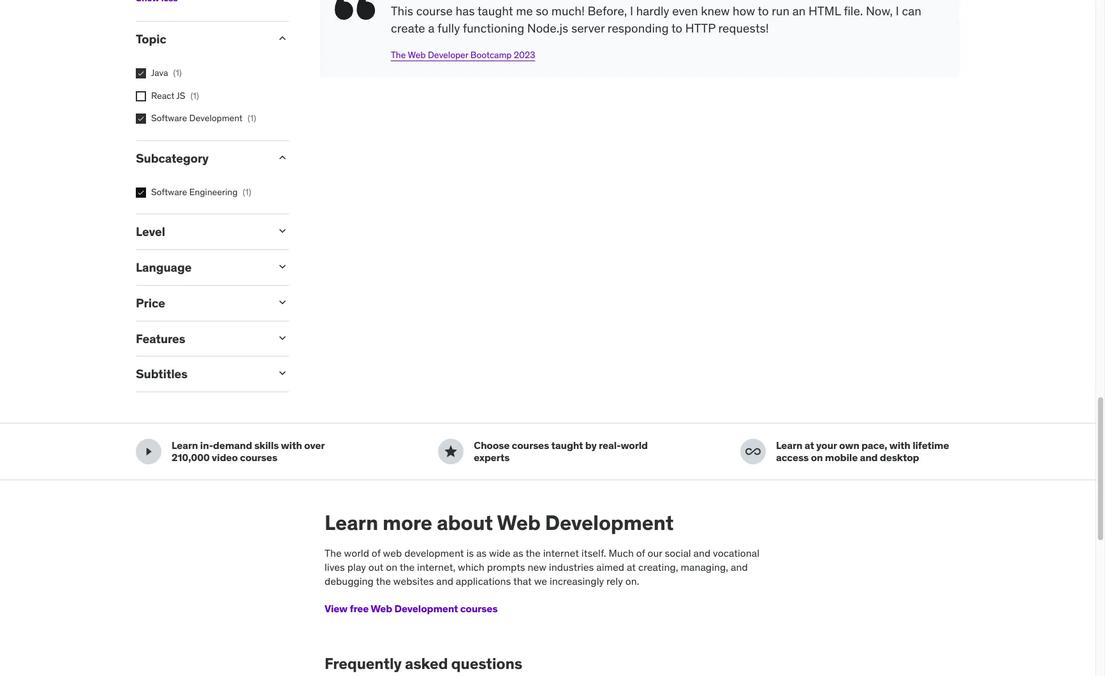 Task type: locate. For each thing, give the bounding box(es) containing it.
0 vertical spatial world
[[621, 439, 648, 452]]

1 vertical spatial web
[[497, 510, 541, 536]]

xsmall image left java
[[136, 68, 146, 79]]

1 horizontal spatial of
[[636, 546, 645, 559]]

industries
[[549, 561, 594, 573]]

2 horizontal spatial development
[[545, 510, 674, 536]]

1 vertical spatial the
[[400, 561, 415, 573]]

2 as from the left
[[513, 546, 523, 559]]

1 vertical spatial xsmall image
[[136, 91, 146, 101]]

so
[[536, 3, 549, 19]]

as right wide
[[513, 546, 523, 559]]

view
[[325, 602, 348, 615]]

3 xsmall image from the top
[[136, 114, 146, 124]]

subtitles button
[[136, 366, 266, 382]]

1 horizontal spatial world
[[621, 439, 648, 452]]

2 vertical spatial development
[[395, 602, 458, 615]]

1 vertical spatial at
[[627, 561, 636, 573]]

the
[[391, 49, 406, 60], [325, 546, 342, 559]]

view free web development courses link
[[325, 594, 498, 624]]

the inside the world of web development is as wide as the internet itself. much of our social and vocational lives play out on the internet, which prompts new industries aimed at creating, managing, and debugging the websites and applications that we increasingly rely on.
[[325, 546, 342, 559]]

of
[[372, 546, 381, 559], [636, 546, 645, 559]]

on inside learn at your own pace, with lifetime access on mobile and desktop
[[811, 451, 823, 464]]

web
[[383, 546, 402, 559]]

medium image left access
[[746, 444, 761, 459]]

software for software engineering
[[151, 186, 187, 198]]

1 horizontal spatial medium image
[[746, 444, 761, 459]]

0 horizontal spatial xsmall image
[[136, 187, 146, 198]]

learn
[[172, 439, 198, 452], [776, 439, 803, 452], [325, 510, 378, 536]]

at inside learn at your own pace, with lifetime access on mobile and desktop
[[805, 439, 814, 452]]

1 as from the left
[[476, 546, 487, 559]]

1 with from the left
[[281, 439, 302, 452]]

with inside learn in-demand skills with over 210,000 video courses
[[281, 439, 302, 452]]

medium image for learn at your own pace, with lifetime access on mobile and desktop
[[746, 444, 761, 459]]

and
[[860, 451, 878, 464], [694, 546, 711, 559], [731, 561, 748, 573], [436, 575, 453, 588]]

0 horizontal spatial with
[[281, 439, 302, 452]]

level button
[[136, 224, 266, 239]]

desktop
[[880, 451, 919, 464]]

topic
[[136, 31, 166, 47]]

software down react js (1)
[[151, 112, 187, 124]]

java (1)
[[151, 67, 182, 79]]

1 horizontal spatial development
[[395, 602, 458, 615]]

web right free
[[371, 602, 392, 615]]

1 horizontal spatial learn
[[325, 510, 378, 536]]

social
[[665, 546, 691, 559]]

learn up play
[[325, 510, 378, 536]]

small image for subcategory
[[276, 151, 289, 164]]

much
[[609, 546, 634, 559]]

questions
[[451, 654, 522, 673]]

learn for learn at your own pace, with lifetime access on mobile and desktop
[[776, 439, 803, 452]]

the up websites
[[400, 561, 415, 573]]

1 medium image from the left
[[141, 444, 156, 459]]

xsmall image for software
[[136, 114, 146, 124]]

1 horizontal spatial as
[[513, 546, 523, 559]]

the up the new
[[526, 546, 541, 559]]

xsmall image up level
[[136, 187, 146, 198]]

managing,
[[681, 561, 728, 573]]

over
[[304, 439, 325, 452]]

frequently asked questions
[[325, 654, 522, 673]]

(1) for engineering
[[243, 186, 251, 198]]

0 vertical spatial the
[[391, 49, 406, 60]]

the for the world of web development is as wide as the internet itself. much of our social and vocational lives play out on the internet, which prompts new industries aimed at creating, managing, and debugging the websites and applications that we increasingly rely on.
[[325, 546, 342, 559]]

small image
[[276, 225, 289, 237], [276, 296, 289, 309], [276, 331, 289, 344]]

1 vertical spatial software
[[151, 186, 187, 198]]

at left your
[[805, 439, 814, 452]]

0 horizontal spatial taught
[[478, 3, 513, 19]]

1 i from the left
[[630, 3, 633, 19]]

2 small image from the top
[[276, 151, 289, 164]]

on down web
[[386, 561, 397, 573]]

with right pace,
[[890, 439, 911, 452]]

world inside choose courses taught by real-world experts
[[621, 439, 648, 452]]

1 vertical spatial xsmall image
[[136, 187, 146, 198]]

as right is
[[476, 546, 487, 559]]

learn inside learn in-demand skills with over 210,000 video courses
[[172, 439, 198, 452]]

new
[[528, 561, 547, 573]]

small image
[[276, 32, 289, 45], [276, 151, 289, 164], [276, 260, 289, 273], [276, 367, 289, 380]]

i
[[630, 3, 633, 19], [896, 3, 899, 19]]

of left the our
[[636, 546, 645, 559]]

0 horizontal spatial at
[[627, 561, 636, 573]]

and down internet,
[[436, 575, 453, 588]]

2 software from the top
[[151, 186, 187, 198]]

increasingly
[[550, 575, 604, 588]]

courses right choose
[[512, 439, 549, 452]]

2 small image from the top
[[276, 296, 289, 309]]

creating,
[[638, 561, 678, 573]]

http
[[686, 20, 716, 36]]

mobile
[[825, 451, 858, 464]]

1 vertical spatial on
[[386, 561, 397, 573]]

3 small image from the top
[[276, 260, 289, 273]]

we
[[534, 575, 547, 588]]

xsmall image up topic dropdown button
[[180, 0, 190, 3]]

more
[[383, 510, 432, 536]]

vocational
[[713, 546, 760, 559]]

the up lives
[[325, 546, 342, 559]]

me
[[516, 3, 533, 19]]

and right own
[[860, 451, 878, 464]]

i left can
[[896, 3, 899, 19]]

1 small image from the top
[[276, 225, 289, 237]]

in-
[[200, 439, 213, 452]]

1 horizontal spatial taught
[[551, 439, 583, 452]]

requests!
[[719, 20, 769, 36]]

the
[[526, 546, 541, 559], [400, 561, 415, 573], [376, 575, 391, 588]]

developer
[[428, 49, 468, 60]]

courses inside choose courses taught by real-world experts
[[512, 439, 549, 452]]

small image for topic
[[276, 32, 289, 45]]

rely
[[607, 575, 623, 588]]

bootcamp
[[471, 49, 512, 60]]

access
[[776, 451, 809, 464]]

2 horizontal spatial courses
[[512, 439, 549, 452]]

0 vertical spatial xsmall image
[[180, 0, 190, 3]]

2 with from the left
[[890, 439, 911, 452]]

2 horizontal spatial the
[[526, 546, 541, 559]]

taught
[[478, 3, 513, 19], [551, 439, 583, 452]]

0 vertical spatial the
[[526, 546, 541, 559]]

xsmall image for java
[[136, 68, 146, 79]]

0 horizontal spatial learn
[[172, 439, 198, 452]]

topic button
[[136, 31, 266, 47]]

can
[[902, 3, 922, 19]]

2 vertical spatial xsmall image
[[136, 114, 146, 124]]

software down "subcategory"
[[151, 186, 187, 198]]

1 software from the top
[[151, 112, 187, 124]]

1 vertical spatial taught
[[551, 439, 583, 452]]

0 horizontal spatial i
[[630, 3, 633, 19]]

development up the subcategory dropdown button on the top
[[189, 112, 243, 124]]

medium image
[[141, 444, 156, 459], [746, 444, 761, 459]]

0 vertical spatial at
[[805, 439, 814, 452]]

3 small image from the top
[[276, 331, 289, 344]]

xsmall image left react
[[136, 91, 146, 101]]

1 horizontal spatial the
[[391, 49, 406, 60]]

choose
[[474, 439, 510, 452]]

the for the web developer bootcamp 2023
[[391, 49, 406, 60]]

1 horizontal spatial the
[[400, 561, 415, 573]]

1 horizontal spatial at
[[805, 439, 814, 452]]

skills
[[254, 439, 279, 452]]

0 horizontal spatial world
[[344, 546, 369, 559]]

0 horizontal spatial medium image
[[141, 444, 156, 459]]

learn for learn in-demand skills with over 210,000 video courses
[[172, 439, 198, 452]]

applications
[[456, 575, 511, 588]]

the down out
[[376, 575, 391, 588]]

of up out
[[372, 546, 381, 559]]

1 horizontal spatial to
[[758, 3, 769, 19]]

development up much
[[545, 510, 674, 536]]

to down even
[[672, 20, 683, 36]]

courses right video
[[240, 451, 277, 464]]

1 horizontal spatial web
[[408, 49, 426, 60]]

2 vertical spatial web
[[371, 602, 392, 615]]

on inside the world of web development is as wide as the internet itself. much of our social and vocational lives play out on the internet, which prompts new industries aimed at creating, managing, and debugging the websites and applications that we increasingly rely on.
[[386, 561, 397, 573]]

xsmall image
[[180, 0, 190, 3], [136, 187, 146, 198]]

subcategory
[[136, 150, 209, 166]]

at
[[805, 439, 814, 452], [627, 561, 636, 573]]

1 vertical spatial world
[[344, 546, 369, 559]]

development down websites
[[395, 602, 458, 615]]

itself.
[[582, 546, 606, 559]]

1 horizontal spatial with
[[890, 439, 911, 452]]

taught left "by"
[[551, 439, 583, 452]]

1 vertical spatial development
[[545, 510, 674, 536]]

medium image left 210,000
[[141, 444, 156, 459]]

2023
[[514, 49, 535, 60]]

price button
[[136, 295, 266, 311]]

choose courses taught by real-world experts
[[474, 439, 648, 464]]

0 horizontal spatial to
[[672, 20, 683, 36]]

web down create
[[408, 49, 426, 60]]

0 horizontal spatial the
[[325, 546, 342, 559]]

(1) for development
[[248, 112, 256, 124]]

1 small image from the top
[[276, 32, 289, 45]]

xsmall image
[[136, 68, 146, 79], [136, 91, 146, 101], [136, 114, 146, 124]]

wide
[[489, 546, 511, 559]]

with left 'over'
[[281, 439, 302, 452]]

websites
[[393, 575, 434, 588]]

0 horizontal spatial web
[[371, 602, 392, 615]]

0 horizontal spatial of
[[372, 546, 381, 559]]

web up wide
[[497, 510, 541, 536]]

0 vertical spatial taught
[[478, 3, 513, 19]]

learn left your
[[776, 439, 803, 452]]

i up "responding"
[[630, 3, 633, 19]]

learn inside learn at your own pace, with lifetime access on mobile and desktop
[[776, 439, 803, 452]]

2 xsmall image from the top
[[136, 91, 146, 101]]

frequently
[[325, 654, 402, 673]]

0 vertical spatial development
[[189, 112, 243, 124]]

0 vertical spatial small image
[[276, 225, 289, 237]]

prompts
[[487, 561, 525, 573]]

taught inside choose courses taught by real-world experts
[[551, 439, 583, 452]]

0 horizontal spatial courses
[[240, 451, 277, 464]]

the down create
[[391, 49, 406, 60]]

0 horizontal spatial the
[[376, 575, 391, 588]]

1 xsmall image from the top
[[136, 68, 146, 79]]

at up on.
[[627, 561, 636, 573]]

experts
[[474, 451, 510, 464]]

a
[[428, 20, 435, 36]]

taught up functioning
[[478, 3, 513, 19]]

0 vertical spatial on
[[811, 451, 823, 464]]

0 horizontal spatial on
[[386, 561, 397, 573]]

taught inside 'this course has taught me so much! before, i hardly even knew how to run an html file. now, i can create a fully functioning node.js server responding to http requests!'
[[478, 3, 513, 19]]

xsmall image up "subcategory"
[[136, 114, 146, 124]]

2 horizontal spatial learn
[[776, 439, 803, 452]]

to left run on the top
[[758, 3, 769, 19]]

courses down applications at the bottom left of the page
[[460, 602, 498, 615]]

the world of web development is as wide as the internet itself. much of our social and vocational lives play out on the internet, which prompts new industries aimed at creating, managing, and debugging the websites and applications that we increasingly rely on.
[[325, 546, 760, 588]]

4 small image from the top
[[276, 367, 289, 380]]

2 vertical spatial small image
[[276, 331, 289, 344]]

1 horizontal spatial on
[[811, 451, 823, 464]]

on left mobile
[[811, 451, 823, 464]]

world right "by"
[[621, 439, 648, 452]]

xsmall image for react
[[136, 91, 146, 101]]

0 horizontal spatial as
[[476, 546, 487, 559]]

small image for features
[[276, 331, 289, 344]]

1 horizontal spatial i
[[896, 3, 899, 19]]

web
[[408, 49, 426, 60], [497, 510, 541, 536], [371, 602, 392, 615]]

0 vertical spatial software
[[151, 112, 187, 124]]

this course has taught me so much! before, i hardly even knew how to run an html file. now, i can create a fully functioning node.js server responding to http requests!
[[391, 3, 922, 36]]

0 vertical spatial xsmall image
[[136, 68, 146, 79]]

1 vertical spatial small image
[[276, 296, 289, 309]]

0 vertical spatial web
[[408, 49, 426, 60]]

1 vertical spatial the
[[325, 546, 342, 559]]

create
[[391, 20, 425, 36]]

learn left in-
[[172, 439, 198, 452]]

2 medium image from the left
[[746, 444, 761, 459]]

world up play
[[344, 546, 369, 559]]

courses inside learn in-demand skills with over 210,000 video courses
[[240, 451, 277, 464]]



Task type: describe. For each thing, give the bounding box(es) containing it.
server
[[571, 20, 605, 36]]

demand
[[213, 439, 252, 452]]

on.
[[626, 575, 639, 588]]

how
[[733, 3, 755, 19]]

development
[[404, 546, 464, 559]]

an
[[793, 3, 806, 19]]

real-
[[599, 439, 621, 452]]

learn for learn more about web development
[[325, 510, 378, 536]]

small image for price
[[276, 296, 289, 309]]

file.
[[844, 3, 863, 19]]

video
[[212, 451, 238, 464]]

1 horizontal spatial xsmall image
[[180, 0, 190, 3]]

which
[[458, 561, 485, 573]]

2 i from the left
[[896, 3, 899, 19]]

0 horizontal spatial development
[[189, 112, 243, 124]]

by
[[585, 439, 597, 452]]

world inside the world of web development is as wide as the internet itself. much of our social and vocational lives play out on the internet, which prompts new industries aimed at creating, managing, and debugging the websites and applications that we increasingly rely on.
[[344, 546, 369, 559]]

react
[[151, 90, 174, 101]]

1 vertical spatial to
[[672, 20, 683, 36]]

language button
[[136, 260, 266, 275]]

and up managing,
[[694, 546, 711, 559]]

language
[[136, 260, 192, 275]]

internet
[[543, 546, 579, 559]]

learn more about web development
[[325, 510, 674, 536]]

own
[[839, 439, 860, 452]]

learn at your own pace, with lifetime access on mobile and desktop
[[776, 439, 949, 464]]

view free web development courses
[[325, 602, 498, 615]]

lives
[[325, 561, 345, 573]]

engineering
[[189, 186, 238, 198]]

play
[[347, 561, 366, 573]]

subcategory button
[[136, 150, 266, 166]]

responding
[[608, 20, 669, 36]]

level
[[136, 224, 165, 239]]

features
[[136, 331, 185, 346]]

this
[[391, 3, 413, 19]]

small image for language
[[276, 260, 289, 273]]

about
[[437, 510, 493, 536]]

now,
[[866, 3, 893, 19]]

before,
[[588, 3, 627, 19]]

(1) for js
[[190, 90, 199, 101]]

knew
[[701, 3, 730, 19]]

node.js
[[527, 20, 568, 36]]

java
[[151, 67, 168, 79]]

at inside the world of web development is as wide as the internet itself. much of our social and vocational lives play out on the internet, which prompts new industries aimed at creating, managing, and debugging the websites and applications that we increasingly rely on.
[[627, 561, 636, 573]]

out
[[368, 561, 384, 573]]

aimed
[[596, 561, 625, 573]]

medium image
[[443, 444, 459, 459]]

price
[[136, 295, 165, 311]]

and down vocational
[[731, 561, 748, 573]]

the web developer bootcamp 2023
[[391, 49, 535, 60]]

even
[[672, 3, 698, 19]]

2 horizontal spatial web
[[497, 510, 541, 536]]

210,000
[[172, 451, 210, 464]]

has
[[456, 3, 475, 19]]

much!
[[552, 3, 585, 19]]

run
[[772, 3, 790, 19]]

1 horizontal spatial courses
[[460, 602, 498, 615]]

that
[[513, 575, 532, 588]]

the web developer bootcamp 2023 link
[[391, 49, 535, 60]]

lifetime
[[913, 439, 949, 452]]

2 vertical spatial the
[[376, 575, 391, 588]]

js
[[176, 90, 185, 101]]

free
[[350, 602, 369, 615]]

1 of from the left
[[372, 546, 381, 559]]

software engineering (1)
[[151, 186, 251, 198]]

subtitles
[[136, 366, 188, 382]]

react js (1)
[[151, 90, 199, 101]]

pace,
[[862, 439, 887, 452]]

your
[[816, 439, 837, 452]]

software for software development
[[151, 112, 187, 124]]

functioning
[[463, 20, 524, 36]]

course
[[416, 3, 453, 19]]

and inside learn at your own pace, with lifetime access on mobile and desktop
[[860, 451, 878, 464]]

hardly
[[636, 3, 669, 19]]

small image for level
[[276, 225, 289, 237]]

features button
[[136, 331, 266, 346]]

our
[[648, 546, 663, 559]]

learn in-demand skills with over 210,000 video courses
[[172, 439, 325, 464]]

small image for subtitles
[[276, 367, 289, 380]]

0 vertical spatial to
[[758, 3, 769, 19]]

internet,
[[417, 561, 456, 573]]

software development (1)
[[151, 112, 256, 124]]

2 of from the left
[[636, 546, 645, 559]]

fully
[[438, 20, 460, 36]]

is
[[467, 546, 474, 559]]

with inside learn at your own pace, with lifetime access on mobile and desktop
[[890, 439, 911, 452]]

debugging
[[325, 575, 374, 588]]

medium image for learn in-demand skills with over 210,000 video courses
[[141, 444, 156, 459]]

html
[[809, 3, 841, 19]]



Task type: vqa. For each thing, say whether or not it's contained in the screenshot.
curated
no



